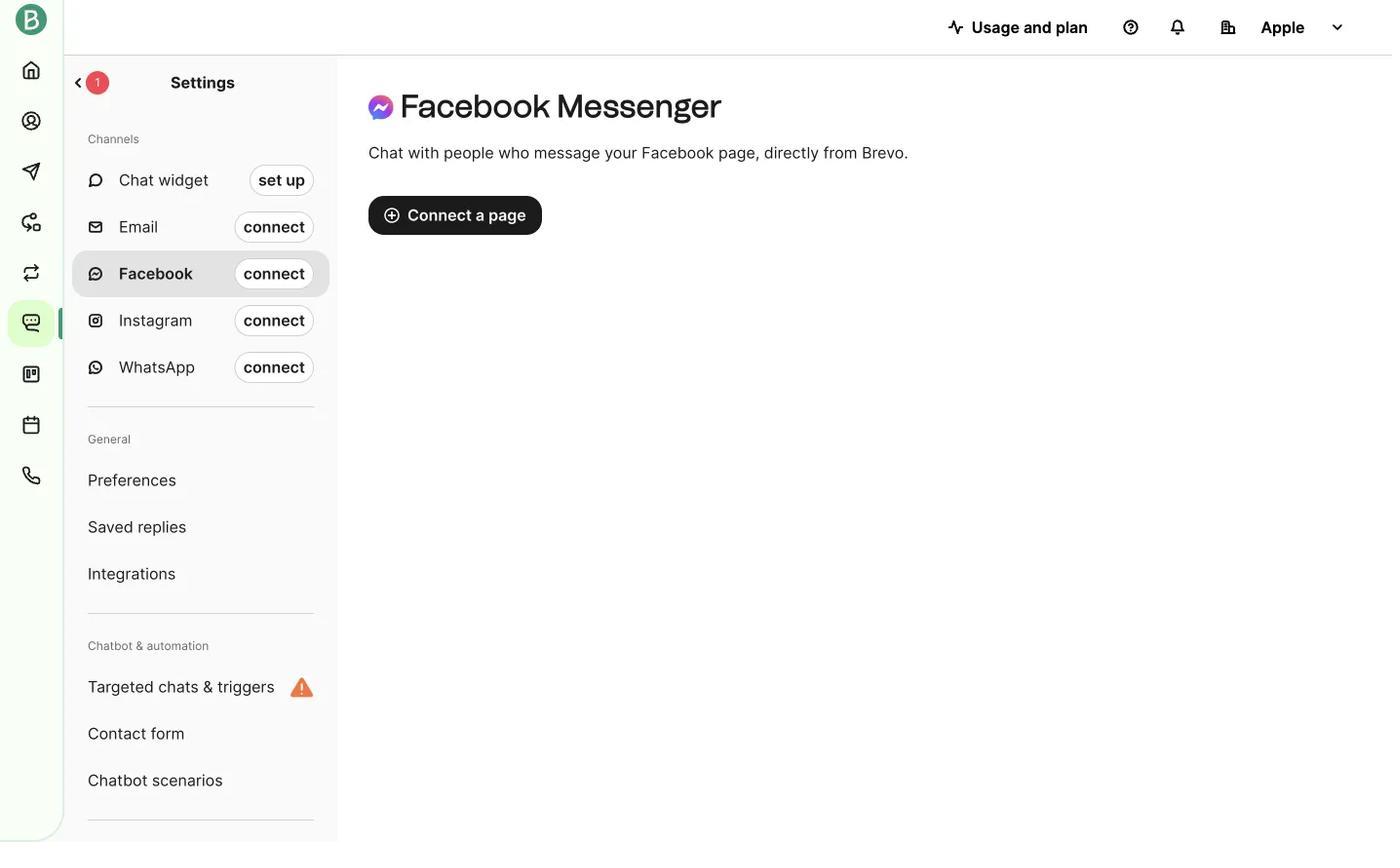 Task type: locate. For each thing, give the bounding box(es) containing it.
0 horizontal spatial chat
[[119, 171, 154, 190]]

&
[[136, 639, 143, 653], [203, 678, 213, 697]]

1 vertical spatial &
[[203, 678, 213, 697]]

general
[[88, 432, 131, 447]]

2 horizontal spatial facebook
[[642, 143, 714, 162]]

targeted chats & triggers link
[[72, 664, 330, 711]]

and
[[1024, 18, 1052, 37]]

1 horizontal spatial facebook
[[401, 87, 550, 125]]

1 horizontal spatial &
[[203, 678, 213, 697]]

chatbot up the targeted
[[88, 639, 133, 653]]

facebook image
[[369, 95, 394, 120]]

contact form
[[88, 725, 185, 744]]

chat with people who message your facebook page, directly from brevo.
[[369, 143, 909, 162]]

0 vertical spatial &
[[136, 639, 143, 653]]

brevo.
[[862, 143, 909, 162]]

2 vertical spatial facebook
[[119, 264, 193, 283]]

channels
[[88, 132, 139, 146]]

connect for instagram
[[244, 311, 305, 330]]

connect
[[244, 217, 305, 236], [244, 264, 305, 283], [244, 311, 305, 330], [244, 358, 305, 377]]

0 vertical spatial facebook
[[401, 87, 550, 125]]

targeted
[[88, 678, 154, 697]]

3 connect from the top
[[244, 311, 305, 330]]

chat up email
[[119, 171, 154, 190]]

facebook up the instagram
[[119, 264, 193, 283]]

& left automation
[[136, 639, 143, 653]]

0 horizontal spatial facebook
[[119, 264, 193, 283]]

chatbot for chatbot & automation
[[88, 639, 133, 653]]

chats
[[158, 678, 199, 697]]

chat for chat with people who message your facebook page, directly from brevo.
[[369, 143, 404, 162]]

0 vertical spatial chatbot
[[88, 639, 133, 653]]

1 vertical spatial facebook
[[642, 143, 714, 162]]

4 connect from the top
[[244, 358, 305, 377]]

chat widget
[[119, 171, 209, 190]]

& right the chats
[[203, 678, 213, 697]]

facebook up the people
[[401, 87, 550, 125]]

0 vertical spatial chat
[[369, 143, 404, 162]]

contact
[[88, 725, 146, 744]]

facebook
[[401, 87, 550, 125], [642, 143, 714, 162], [119, 264, 193, 283]]

replies
[[138, 518, 187, 537]]

facebook right your
[[642, 143, 714, 162]]

people
[[444, 143, 494, 162]]

chat left the with
[[369, 143, 404, 162]]

usage and plan button
[[933, 8, 1104, 47]]

1 horizontal spatial chat
[[369, 143, 404, 162]]

chat
[[369, 143, 404, 162], [119, 171, 154, 190]]

chatbot down contact
[[88, 771, 148, 790]]

1 vertical spatial chat
[[119, 171, 154, 190]]

connect a page
[[408, 206, 526, 225]]

directly
[[764, 143, 819, 162]]

triggers
[[217, 678, 275, 697]]

form
[[151, 725, 185, 744]]

1 connect from the top
[[244, 217, 305, 236]]

0 horizontal spatial &
[[136, 639, 143, 653]]

1 button
[[55, 56, 125, 110]]

connect for email
[[244, 217, 305, 236]]

usage
[[972, 18, 1020, 37]]

chatbot
[[88, 639, 133, 653], [88, 771, 148, 790]]

1 vertical spatial chatbot
[[88, 771, 148, 790]]

chatbot for chatbot scenarios
[[88, 771, 148, 790]]

1 chatbot from the top
[[88, 639, 133, 653]]

2 connect from the top
[[244, 264, 305, 283]]

connect for whatsapp
[[244, 358, 305, 377]]

facebook messenger
[[401, 87, 722, 125]]

automation
[[147, 639, 209, 653]]

2 chatbot from the top
[[88, 771, 148, 790]]

contact form link
[[72, 711, 330, 758]]

1
[[95, 76, 100, 90]]



Task type: describe. For each thing, give the bounding box(es) containing it.
integrations link
[[72, 551, 330, 598]]

plan
[[1056, 18, 1088, 37]]

integrations
[[88, 565, 176, 584]]

with
[[408, 143, 439, 162]]

facebook for facebook
[[119, 264, 193, 283]]

whatsapp
[[119, 358, 195, 377]]

from
[[824, 143, 858, 162]]

chatbot scenarios
[[88, 771, 223, 790]]

saved replies
[[88, 518, 187, 537]]

saved replies link
[[72, 504, 330, 551]]

apple button
[[1205, 8, 1361, 47]]

messenger
[[557, 87, 722, 125]]

page
[[489, 206, 526, 225]]

up
[[286, 171, 305, 190]]

set up
[[258, 171, 305, 190]]

chatbot & automation
[[88, 639, 209, 653]]

usage and plan
[[972, 18, 1088, 37]]

instagram
[[119, 311, 193, 330]]

preferences link
[[72, 457, 330, 504]]

widget
[[158, 171, 209, 190]]

preferences
[[88, 471, 176, 490]]

who
[[498, 143, 530, 162]]

facebook for facebook messenger
[[401, 87, 550, 125]]

chat for chat widget
[[119, 171, 154, 190]]

your
[[605, 143, 637, 162]]

message
[[534, 143, 600, 162]]

scenarios
[[152, 771, 223, 790]]

a
[[476, 206, 485, 225]]

set
[[258, 171, 282, 190]]

apple
[[1261, 18, 1305, 37]]

targeted chats & triggers
[[88, 678, 275, 697]]

chatbot scenarios link
[[72, 758, 330, 804]]

settings
[[171, 73, 235, 92]]

email
[[119, 217, 158, 236]]

connect a page link
[[369, 196, 542, 235]]

connect
[[408, 206, 472, 225]]

saved
[[88, 518, 133, 537]]

connect for facebook
[[244, 264, 305, 283]]

page,
[[719, 143, 760, 162]]



Task type: vqa. For each thing, say whether or not it's contained in the screenshot.
CHATBOT SCENARIOS LINK
yes



